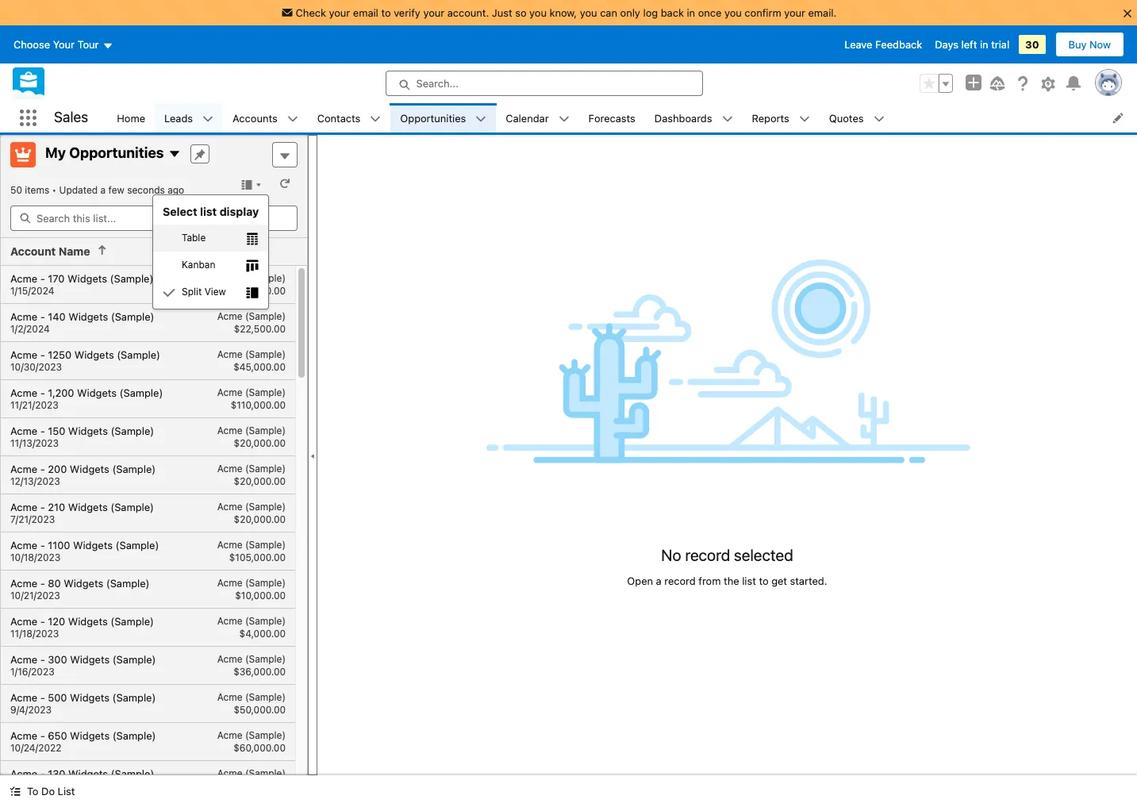 Task type: locate. For each thing, give the bounding box(es) containing it.
widgets right 140
[[68, 310, 108, 323]]

- left 300
[[40, 653, 45, 666]]

0 horizontal spatial list
[[200, 205, 217, 218]]

$4,000.00
[[239, 627, 286, 639]]

acme - 1,200 widgets (sample)
[[10, 386, 163, 399]]

text default image inside accounts list item
[[287, 113, 298, 124]]

forecasts link
[[579, 103, 645, 133]]

0 horizontal spatial a
[[100, 184, 106, 196]]

2 - from the top
[[40, 310, 45, 323]]

text default image for contacts
[[370, 113, 381, 124]]

list
[[200, 205, 217, 218], [742, 574, 756, 587]]

text default image
[[202, 113, 214, 124], [287, 113, 298, 124], [370, 113, 381, 124], [558, 113, 570, 124], [722, 113, 733, 124], [799, 113, 810, 124], [97, 244, 108, 256], [246, 259, 259, 272]]

140
[[48, 310, 66, 323]]

view
[[205, 286, 226, 298]]

list containing home
[[107, 103, 1137, 133]]

10 acme (sample) from the top
[[217, 615, 286, 627]]

text default image for calendar
[[558, 113, 570, 124]]

0 vertical spatial list
[[200, 205, 217, 218]]

1 horizontal spatial opportunities
[[400, 112, 466, 124]]

acme - 1100 widgets (sample)
[[10, 539, 159, 551]]

13 - from the top
[[40, 729, 45, 742]]

widgets for 130
[[68, 767, 108, 780]]

- left 80 on the left bottom of page
[[40, 577, 45, 589]]

opportunities up few
[[69, 145, 164, 161]]

text default image right leads
[[202, 113, 214, 124]]

to do list
[[27, 785, 75, 798]]

home link
[[107, 103, 155, 133]]

widgets right "200"
[[70, 462, 109, 475]]

6 - from the top
[[40, 462, 45, 475]]

text default image inside to do list button
[[10, 786, 21, 797]]

11 - from the top
[[40, 653, 45, 666]]

1 horizontal spatial your
[[423, 6, 445, 19]]

widgets right 650
[[70, 729, 110, 742]]

3 acme (sample) from the top
[[217, 348, 286, 360]]

text default image inside table 'link'
[[246, 232, 259, 245]]

widgets right '150'
[[68, 424, 108, 437]]

you right once
[[725, 6, 742, 19]]

in
[[687, 6, 695, 19], [980, 38, 989, 51]]

text default image inside dashboards list item
[[722, 113, 733, 124]]

text default image down display at the left top
[[246, 232, 259, 245]]

reports list item
[[743, 103, 820, 133]]

7 - from the top
[[40, 500, 45, 513]]

-
[[40, 272, 45, 285], [40, 310, 45, 323], [40, 348, 45, 361], [40, 386, 45, 399], [40, 424, 45, 437], [40, 462, 45, 475], [40, 500, 45, 513], [40, 539, 45, 551], [40, 577, 45, 589], [40, 615, 45, 627], [40, 653, 45, 666], [40, 691, 45, 704], [40, 729, 45, 742], [40, 767, 45, 780]]

7/21/2023
[[10, 513, 55, 525]]

acme (sample) for acme - 150 widgets (sample)
[[217, 424, 286, 436]]

can
[[600, 6, 618, 19]]

text default image inside 'calendar' list item
[[558, 113, 570, 124]]

your right verify
[[423, 6, 445, 19]]

text default image left reports
[[722, 113, 733, 124]]

None search field
[[10, 206, 298, 231]]

text default image right contacts
[[370, 113, 381, 124]]

my
[[45, 145, 66, 161]]

14 acme (sample) from the top
[[217, 767, 286, 779]]

- left '130'
[[40, 767, 45, 780]]

a left few
[[100, 184, 106, 196]]

widgets right '120'
[[68, 615, 108, 627]]

2 horizontal spatial your
[[784, 6, 806, 19]]

200
[[48, 462, 67, 475]]

text default image right reports
[[799, 113, 810, 124]]

buy now
[[1069, 38, 1111, 51]]

dashboards
[[655, 112, 712, 124]]

- left "500"
[[40, 691, 45, 704]]

1 horizontal spatial a
[[656, 574, 662, 587]]

list
[[107, 103, 1137, 133]]

2 horizontal spatial you
[[725, 6, 742, 19]]

9 - from the top
[[40, 577, 45, 589]]

search... button
[[385, 71, 703, 96]]

acme (sample) for acme - 300 widgets (sample)
[[217, 653, 286, 665]]

in right back
[[687, 6, 695, 19]]

- left '120'
[[40, 615, 45, 627]]

- left 170
[[40, 272, 45, 285]]

1 vertical spatial $20,000.00
[[234, 475, 286, 487]]

text default image inside reports list item
[[799, 113, 810, 124]]

- left 1250
[[40, 348, 45, 361]]

- left the 1,200
[[40, 386, 45, 399]]

2 your from the left
[[423, 6, 445, 19]]

5 - from the top
[[40, 424, 45, 437]]

text default image
[[476, 113, 487, 124], [873, 113, 885, 124], [169, 148, 181, 161], [246, 232, 259, 245], [163, 286, 175, 299], [246, 286, 259, 299], [10, 786, 21, 797]]

0 vertical spatial a
[[100, 184, 106, 196]]

5 acme (sample) from the top
[[217, 424, 286, 436]]

to left get
[[759, 574, 769, 587]]

11/13/2023
[[10, 437, 59, 449]]

1 vertical spatial list
[[742, 574, 756, 587]]

50
[[10, 184, 22, 196]]

widgets up 'list'
[[68, 767, 108, 780]]

6 acme (sample) from the top
[[217, 462, 286, 474]]

1 vertical spatial in
[[980, 38, 989, 51]]

text default image up ago
[[169, 148, 181, 161]]

widgets for 120
[[68, 615, 108, 627]]

2 $20,000.00 from the top
[[234, 475, 286, 487]]

quotes link
[[820, 103, 873, 133]]

trial
[[991, 38, 1010, 51]]

list right the
[[742, 574, 756, 587]]

- for 170
[[40, 272, 45, 285]]

widgets for 1,200
[[77, 386, 117, 399]]

record down no
[[665, 574, 696, 587]]

text default image left calendar link
[[476, 113, 487, 124]]

record
[[685, 546, 730, 564], [665, 574, 696, 587]]

widgets right 1100 at the left bottom of the page
[[73, 539, 113, 551]]

0 horizontal spatial you
[[529, 6, 547, 19]]

- left 210
[[40, 500, 45, 513]]

1 horizontal spatial in
[[980, 38, 989, 51]]

widgets right 300
[[70, 653, 110, 666]]

10 - from the top
[[40, 615, 45, 627]]

0 horizontal spatial in
[[687, 6, 695, 19]]

3 $20,000.00 from the top
[[234, 513, 286, 525]]

4 - from the top
[[40, 386, 45, 399]]

- for 80
[[40, 577, 45, 589]]

a
[[100, 184, 106, 196], [656, 574, 662, 587]]

$10,000.00
[[235, 589, 286, 601]]

10/24/2022
[[10, 742, 62, 754]]

group
[[920, 74, 953, 93]]

items
[[25, 184, 49, 196]]

once
[[698, 6, 722, 19]]

widgets right "500"
[[70, 691, 110, 704]]

back
[[661, 6, 684, 19]]

1 horizontal spatial you
[[580, 6, 597, 19]]

text default image up the $22,500.00
[[246, 286, 259, 299]]

0 vertical spatial to
[[381, 6, 391, 19]]

120
[[48, 615, 65, 627]]

widgets right 1250
[[74, 348, 114, 361]]

buy
[[1069, 38, 1087, 51]]

widgets for 300
[[70, 653, 110, 666]]

record up from on the right bottom
[[685, 546, 730, 564]]

1/15/2024
[[10, 285, 54, 296]]

widgets for 170
[[68, 272, 107, 285]]

(sample)
[[110, 272, 154, 285], [245, 272, 286, 284], [111, 310, 154, 323], [245, 310, 286, 322], [117, 348, 160, 361], [245, 348, 286, 360], [120, 386, 163, 399], [245, 386, 286, 398], [111, 424, 154, 437], [245, 424, 286, 436], [112, 462, 156, 475], [245, 462, 286, 474], [111, 500, 154, 513], [245, 500, 286, 512], [116, 539, 159, 551], [245, 539, 286, 550], [106, 577, 150, 589], [245, 577, 286, 589], [111, 615, 154, 627], [245, 615, 286, 627], [113, 653, 156, 666], [245, 653, 286, 665], [112, 691, 156, 704], [245, 691, 286, 703], [112, 729, 156, 742], [245, 729, 286, 741], [111, 767, 154, 780], [245, 767, 286, 779]]

your left email
[[329, 6, 350, 19]]

forecasts
[[589, 112, 636, 124]]

- left 1100 at the left bottom of the page
[[40, 539, 45, 551]]

text default image left to
[[10, 786, 21, 797]]

widgets right 210
[[68, 500, 108, 513]]

widgets for 80
[[64, 577, 103, 589]]

- left '150'
[[40, 424, 45, 437]]

8 acme (sample) from the top
[[217, 539, 286, 550]]

10/21/2023
[[10, 589, 60, 601]]

text default image right quotes
[[873, 113, 885, 124]]

email
[[353, 6, 379, 19]]

10/30/2023
[[10, 361, 62, 373]]

left
[[962, 38, 977, 51]]

- for 210
[[40, 500, 45, 513]]

0 vertical spatial record
[[685, 546, 730, 564]]

contacts list item
[[308, 103, 391, 133]]

in right left
[[980, 38, 989, 51]]

$22,500.00
[[234, 323, 286, 335]]

1 horizontal spatial to
[[759, 574, 769, 587]]

quotes list item
[[820, 103, 894, 133]]

13 acme (sample) from the top
[[217, 729, 286, 741]]

1 horizontal spatial list
[[742, 574, 756, 587]]

you right 'so'
[[529, 6, 547, 19]]

0 vertical spatial opportunities
[[400, 112, 466, 124]]

account name
[[10, 244, 90, 258]]

opportunities down search...
[[400, 112, 466, 124]]

1/16/2023
[[10, 666, 54, 677]]

1 vertical spatial a
[[656, 574, 662, 587]]

1 acme (sample) from the top
[[217, 272, 286, 284]]

from
[[699, 574, 721, 587]]

- left 140
[[40, 310, 45, 323]]

- for 140
[[40, 310, 45, 323]]

$20,000.00 for acme - 200 widgets (sample)
[[234, 475, 286, 487]]

12 acme (sample) from the top
[[217, 691, 286, 703]]

- for 150
[[40, 424, 45, 437]]

14 - from the top
[[40, 767, 45, 780]]

list
[[58, 785, 75, 798]]

to right email
[[381, 6, 391, 19]]

7 acme (sample) from the top
[[217, 500, 286, 512]]

acme (sample) for acme - 210 widgets (sample)
[[217, 500, 286, 512]]

select an item from this list to open it. list box
[[1, 265, 295, 807]]

0 vertical spatial $20,000.00
[[234, 437, 286, 449]]

1 $20,000.00 from the top
[[234, 437, 286, 449]]

opportunities
[[400, 112, 466, 124], [69, 145, 164, 161]]

buy now button
[[1055, 32, 1125, 57]]

only
[[620, 6, 640, 19]]

widgets for 1100
[[73, 539, 113, 551]]

- left "200"
[[40, 462, 45, 475]]

the
[[724, 574, 739, 587]]

split view link
[[153, 279, 269, 306]]

0 horizontal spatial opportunities
[[69, 145, 164, 161]]

widgets right the 1,200
[[77, 386, 117, 399]]

acme - 1250 widgets (sample)
[[10, 348, 160, 361]]

acme (sample) for acme - 500 widgets (sample)
[[217, 691, 286, 703]]

text default image right accounts
[[287, 113, 298, 124]]

10/18/2023
[[10, 551, 61, 563]]

9 acme (sample) from the top
[[217, 577, 286, 589]]

2 vertical spatial $20,000.00
[[234, 513, 286, 525]]

acme (sample)
[[217, 272, 286, 284], [217, 310, 286, 322], [217, 348, 286, 360], [217, 386, 286, 398], [217, 424, 286, 436], [217, 462, 286, 474], [217, 500, 286, 512], [217, 539, 286, 550], [217, 577, 286, 589], [217, 615, 286, 627], [217, 653, 286, 665], [217, 691, 286, 703], [217, 729, 286, 741], [217, 767, 286, 779]]

split view
[[182, 286, 226, 298]]

your left email.
[[784, 6, 806, 19]]

1 vertical spatial to
[[759, 574, 769, 587]]

3 - from the top
[[40, 348, 45, 361]]

you left can
[[580, 6, 597, 19]]

check
[[296, 6, 326, 19]]

leads list item
[[155, 103, 223, 133]]

widgets down 'name'
[[68, 272, 107, 285]]

- left 650
[[40, 729, 45, 742]]

•
[[52, 184, 57, 196]]

no record selected main content
[[317, 135, 1137, 775]]

text default image inside the contacts list item
[[370, 113, 381, 124]]

0 horizontal spatial to
[[381, 6, 391, 19]]

widgets for 140
[[68, 310, 108, 323]]

widgets
[[68, 272, 107, 285], [68, 310, 108, 323], [74, 348, 114, 361], [77, 386, 117, 399], [68, 424, 108, 437], [70, 462, 109, 475], [68, 500, 108, 513], [73, 539, 113, 551], [64, 577, 103, 589], [68, 615, 108, 627], [70, 653, 110, 666], [70, 691, 110, 704], [70, 729, 110, 742], [68, 767, 108, 780]]

0 horizontal spatial your
[[329, 6, 350, 19]]

1 - from the top
[[40, 272, 45, 285]]

display
[[220, 205, 259, 218]]

feedback
[[876, 38, 922, 51]]

days left in trial
[[935, 38, 1010, 51]]

$20,000.00
[[234, 437, 286, 449], [234, 475, 286, 487], [234, 513, 286, 525]]

no record selected
[[661, 546, 793, 564]]

log
[[643, 6, 658, 19]]

widgets right 80 on the left bottom of page
[[64, 577, 103, 589]]

3 you from the left
[[725, 6, 742, 19]]

text default image left split
[[163, 286, 175, 299]]

a right open
[[656, 574, 662, 587]]

leave feedback
[[845, 38, 922, 51]]

4 acme (sample) from the top
[[217, 386, 286, 398]]

11 acme (sample) from the top
[[217, 653, 286, 665]]

text default image up $17,000.00
[[246, 259, 259, 272]]

acme - 200 widgets (sample)
[[10, 462, 156, 475]]

text default image right calendar
[[558, 113, 570, 124]]

12 - from the top
[[40, 691, 45, 704]]

1 vertical spatial opportunities
[[69, 145, 164, 161]]

2 acme (sample) from the top
[[217, 310, 286, 322]]

9/4/2023
[[10, 704, 52, 716]]

500
[[48, 691, 67, 704]]

accounts
[[233, 112, 278, 124]]

$17,000.00
[[236, 285, 286, 296]]

acme (sample) for acme - 650 widgets (sample)
[[217, 729, 286, 741]]

account
[[10, 244, 56, 258]]

dashboards list item
[[645, 103, 743, 133]]

opportunities inside list item
[[400, 112, 466, 124]]

- for 1250
[[40, 348, 45, 361]]

acme (sample) for acme - 1100 widgets (sample)
[[217, 539, 286, 550]]

search...
[[416, 77, 459, 90]]

choose
[[13, 38, 50, 51]]

text default image inside leads list item
[[202, 113, 214, 124]]

list up table 'link'
[[200, 205, 217, 218]]

8 - from the top
[[40, 539, 45, 551]]



Task type: vqa. For each thing, say whether or not it's contained in the screenshot.


Task type: describe. For each thing, give the bounding box(es) containing it.
choose your tour button
[[13, 32, 114, 57]]

30
[[1026, 38, 1039, 51]]

1/2/2024
[[10, 323, 50, 335]]

my opportunities
[[45, 145, 164, 161]]

email.
[[808, 6, 837, 19]]

now
[[1090, 38, 1111, 51]]

few
[[108, 184, 124, 196]]

12/13/2023
[[10, 475, 60, 487]]

name
[[58, 244, 90, 258]]

leave feedback link
[[845, 38, 922, 51]]

170
[[48, 272, 65, 285]]

widgets for 200
[[70, 462, 109, 475]]

select list display menu
[[153, 198, 269, 306]]

so
[[515, 6, 527, 19]]

my opportunities|opportunities|list view element
[[0, 135, 308, 807]]

130
[[48, 767, 65, 780]]

text default image for accounts
[[287, 113, 298, 124]]

acme (sample) for acme - 130 widgets (sample)
[[217, 767, 286, 779]]

1 vertical spatial record
[[665, 574, 696, 587]]

- for 1100
[[40, 539, 45, 551]]

reports link
[[743, 103, 799, 133]]

text default image inside quotes list item
[[873, 113, 885, 124]]

select
[[163, 205, 197, 218]]

widgets for 150
[[68, 424, 108, 437]]

leads
[[164, 112, 193, 124]]

- for 130
[[40, 767, 45, 780]]

list inside no record selected main content
[[742, 574, 756, 587]]

- for 500
[[40, 691, 45, 704]]

Search My Opportunities list view. search field
[[10, 206, 298, 231]]

acme - 80 widgets (sample)
[[10, 577, 150, 589]]

acme (sample) for acme - 140 widgets (sample)
[[217, 310, 286, 322]]

home
[[117, 112, 145, 124]]

2 you from the left
[[580, 6, 597, 19]]

1100
[[48, 539, 70, 551]]

1 your from the left
[[329, 6, 350, 19]]

just
[[492, 6, 512, 19]]

$20,000.00 for acme - 210 widgets (sample)
[[234, 513, 286, 525]]

11/21/2023
[[10, 399, 59, 411]]

none search field inside my opportunities|opportunities|list view element
[[10, 206, 298, 231]]

150
[[48, 424, 65, 437]]

1250
[[48, 348, 72, 361]]

widgets for 650
[[70, 729, 110, 742]]

$20,000.00 for acme - 150 widgets (sample)
[[234, 437, 286, 449]]

dashboards link
[[645, 103, 722, 133]]

your
[[53, 38, 75, 51]]

80
[[48, 577, 61, 589]]

widgets for 1250
[[74, 348, 114, 361]]

- for 300
[[40, 653, 45, 666]]

to inside no record selected main content
[[759, 574, 769, 587]]

- for 650
[[40, 729, 45, 742]]

open a record from the list to get started.
[[627, 574, 828, 587]]

acme - 170 widgets (sample)
[[10, 272, 154, 285]]

to
[[27, 785, 38, 798]]

calendar link
[[496, 103, 558, 133]]

split
[[182, 286, 202, 298]]

a inside no record selected main content
[[656, 574, 662, 587]]

contacts link
[[308, 103, 370, 133]]

acme (sample) for acme - 80 widgets (sample)
[[217, 577, 286, 589]]

- for 200
[[40, 462, 45, 475]]

table link
[[153, 225, 269, 252]]

acme (sample) for acme - 170 widgets (sample)
[[217, 272, 286, 284]]

text default image for dashboards
[[722, 113, 733, 124]]

acme - 210 widgets (sample)
[[10, 500, 154, 513]]

a inside my opportunities|opportunities|list view element
[[100, 184, 106, 196]]

widgets for 210
[[68, 500, 108, 513]]

kanban link
[[153, 252, 269, 279]]

kanban
[[182, 259, 215, 271]]

to do list button
[[0, 775, 84, 807]]

$60,000.00
[[234, 742, 286, 754]]

$50,000.00
[[234, 704, 286, 716]]

acme (sample) for acme - 1250 widgets (sample)
[[217, 348, 286, 360]]

1,200
[[48, 386, 74, 399]]

leads link
[[155, 103, 202, 133]]

sales
[[54, 109, 88, 126]]

acme - 140 widgets (sample)
[[10, 310, 154, 323]]

quotes
[[829, 112, 864, 124]]

started.
[[790, 574, 828, 587]]

select list display
[[163, 205, 259, 218]]

0 vertical spatial in
[[687, 6, 695, 19]]

calendar list item
[[496, 103, 579, 133]]

reports
[[752, 112, 790, 124]]

text default image for leads
[[202, 113, 214, 124]]

accounts list item
[[223, 103, 308, 133]]

acme - 150 widgets (sample)
[[10, 424, 154, 437]]

210
[[48, 500, 65, 513]]

- for 1,200
[[40, 386, 45, 399]]

table
[[182, 232, 206, 244]]

verify
[[394, 6, 421, 19]]

acme (sample) for acme - 1,200 widgets (sample)
[[217, 386, 286, 398]]

leave
[[845, 38, 873, 51]]

accounts link
[[223, 103, 287, 133]]

acme - 300 widgets (sample)
[[10, 653, 156, 666]]

$45,000.00
[[234, 361, 286, 373]]

$110,000.00
[[231, 399, 286, 411]]

days
[[935, 38, 959, 51]]

acme - 120 widgets (sample)
[[10, 615, 154, 627]]

opportunities link
[[391, 103, 476, 133]]

ago
[[168, 184, 184, 196]]

acme (sample) for acme - 120 widgets (sample)
[[217, 615, 286, 627]]

11/18/2023
[[10, 627, 59, 639]]

acme (sample) for acme - 200 widgets (sample)
[[217, 462, 286, 474]]

1 you from the left
[[529, 6, 547, 19]]

3 your from the left
[[784, 6, 806, 19]]

text default image for reports
[[799, 113, 810, 124]]

no
[[661, 546, 681, 564]]

seconds
[[127, 184, 165, 196]]

text default image inside kanban link
[[246, 259, 259, 272]]

choose your tour
[[13, 38, 99, 51]]

know,
[[550, 6, 577, 19]]

list inside menu
[[200, 205, 217, 218]]

- for 120
[[40, 615, 45, 627]]

check your email to verify your account. just so you know, you can only log back in once you confirm your email.
[[296, 6, 837, 19]]

acme - 130 widgets (sample)
[[10, 767, 154, 780]]

open
[[627, 574, 653, 587]]

selected
[[734, 546, 793, 564]]

widgets for 500
[[70, 691, 110, 704]]

my opportunities status
[[10, 184, 59, 196]]

opportunities list item
[[391, 103, 496, 133]]

text default image inside opportunities list item
[[476, 113, 487, 124]]

text default image right 'name'
[[97, 244, 108, 256]]

updated
[[59, 184, 98, 196]]

50 items • updated a few seconds ago
[[10, 184, 184, 196]]



